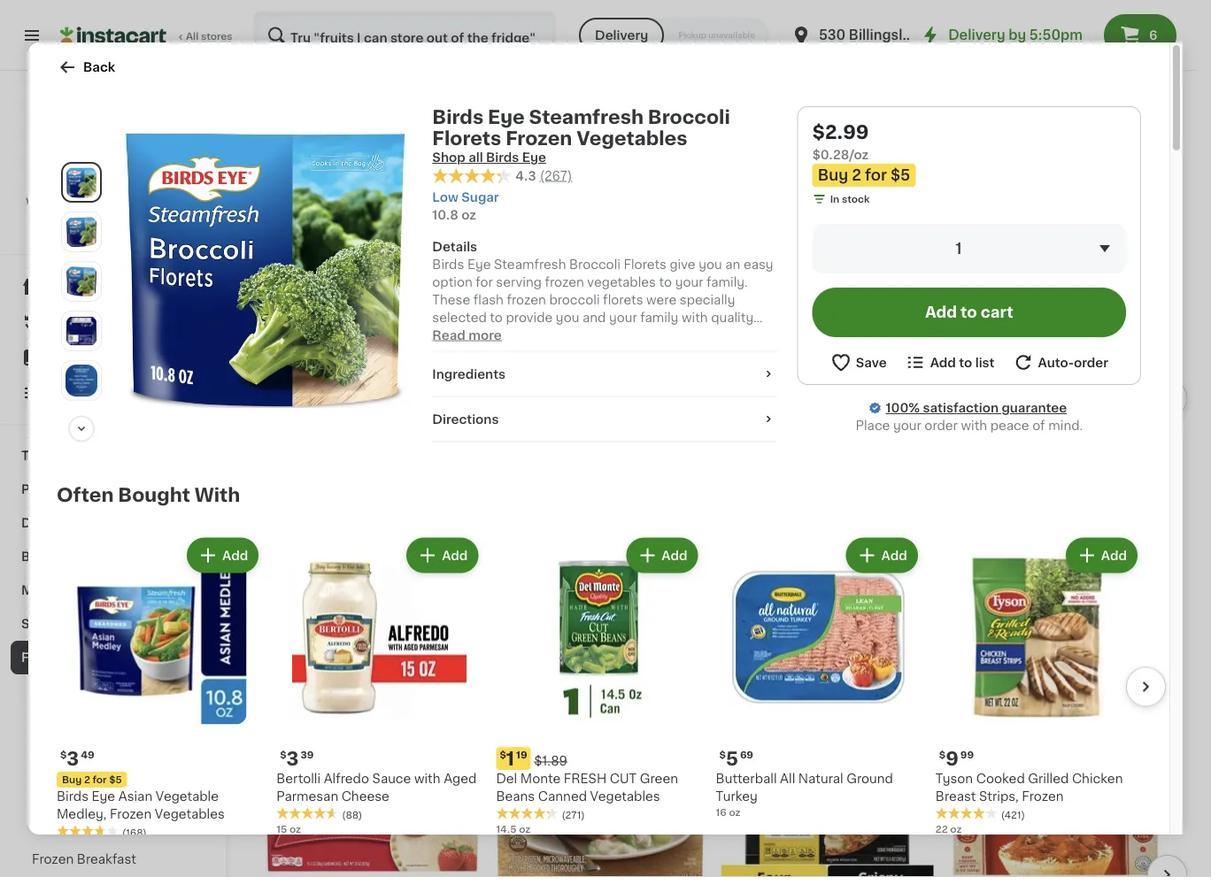 Task type: describe. For each thing, give the bounding box(es) containing it.
oz for 31.1 oz many in stock
[[968, 539, 980, 548]]

not
[[126, 197, 144, 207]]

49
[[81, 750, 94, 760]]

$ for $ 3 39
[[280, 750, 286, 760]]

items for see eligible items button associated with product "group" containing 12
[[1076, 584, 1112, 597]]

again
[[89, 316, 125, 328]]

frozen inside 'tyson cooked grilled chicken breast strips, frozen'
[[1022, 791, 1064, 803]]

vegetables inside the birds eye steamfresh broccoli florets frozen vegetables shop all birds eye
[[577, 129, 687, 147]]

1 horizontal spatial 100% satisfaction guarantee
[[886, 402, 1067, 414]]

6
[[1149, 29, 1158, 42]]

& for meat
[[57, 584, 67, 597]]

delivery for delivery
[[595, 29, 648, 42]]

often
[[57, 486, 114, 505]]

1 field
[[812, 224, 1126, 274]]

dairy & eggs link
[[11, 506, 215, 540]]

fresh
[[564, 773, 607, 785]]

thanksgiving
[[21, 450, 106, 462]]

vegetables inside $ 1 19 $1.89 del monte fresh cut green beans canned vegetables
[[590, 791, 660, 803]]

3 for buy
[[67, 749, 79, 768]]

enlarge frozen produce birds eye steamfresh broccoli florets frozen vegetables lifestyle (opens in a new tab) image
[[66, 365, 97, 396]]

target
[[92, 176, 133, 189]]

produce
[[21, 483, 75, 496]]

0 vertical spatial see eligible items
[[316, 545, 429, 558]]

1 horizontal spatial frozen pizzas & meals
[[266, 646, 482, 664]]

39
[[301, 750, 314, 760]]

bought
[[118, 486, 190, 505]]

$ 3 39
[[280, 749, 314, 768]]

$6.99
[[765, 434, 801, 446]]

birds for medley,
[[57, 791, 89, 803]]

low
[[432, 191, 459, 203]]

ground
[[847, 773, 893, 785]]

sugar
[[462, 191, 499, 203]]

del
[[496, 773, 517, 785]]

$1.19 original price: $1.89 element
[[496, 747, 702, 770]]

instacart.
[[96, 211, 145, 221]]

instacart logo image
[[60, 25, 166, 46]]

aged
[[444, 773, 477, 785]]

0 vertical spatial snacks
[[21, 618, 68, 630]]

with
[[195, 486, 240, 505]]

(168)
[[122, 828, 147, 837]]

vegetable
[[156, 791, 219, 803]]

31.1
[[949, 539, 966, 548]]

shop inside the birds eye steamfresh broccoli florets frozen vegetables shop all birds eye
[[432, 151, 465, 164]]

eye
[[522, 151, 546, 164]]

read
[[432, 329, 466, 341]]

all stores link
[[60, 11, 234, 60]]

9
[[946, 749, 959, 768]]

eye for florets
[[488, 108, 525, 126]]

5:50pm
[[1029, 29, 1083, 42]]

eye for medley,
[[92, 791, 115, 803]]

breast
[[936, 791, 976, 803]]

beverages
[[21, 551, 89, 563]]

items for left see eligible items button
[[393, 545, 429, 558]]

eligible for see eligible items button associated with product "group" containing 2
[[571, 566, 618, 579]]

to for cart
[[961, 305, 977, 320]]

1 vertical spatial snacks
[[77, 753, 122, 765]]

530
[[819, 29, 846, 42]]

0 horizontal spatial frozen pizzas & meals link
[[11, 675, 215, 708]]

product group containing 1
[[496, 534, 702, 836]]

oz inside low sugar 10.8 oz
[[461, 209, 476, 221]]

6 button
[[1104, 14, 1177, 57]]

frozen fruits
[[32, 786, 112, 799]]

of
[[1032, 420, 1045, 432]]

read more button
[[432, 326, 502, 344]]

road
[[923, 29, 959, 42]]

for inside the $2.99 $0.28/oz buy 2 for $5
[[865, 168, 887, 183]]

& for snacks
[[71, 618, 81, 630]]

target logo image
[[74, 92, 152, 170]]

frozen pizzas & meals inside the frozen pizzas & meals link
[[32, 685, 169, 698]]

see for left see eligible items button
[[316, 545, 340, 558]]

all inside 'butterball all natural ground turkey 16 oz'
[[780, 773, 795, 785]]

see eligible items button for product "group" containing 2
[[493, 558, 707, 588]]

butterball
[[716, 773, 777, 785]]

details button
[[432, 238, 776, 256]]

canned
[[538, 791, 587, 803]]

delivery for delivery by 5:50pm
[[948, 29, 1005, 42]]

15 oz
[[276, 824, 301, 834]]

1 vertical spatial 5
[[726, 749, 738, 768]]

1 vertical spatial 100%
[[886, 402, 920, 414]]

place your order with peace of mind.
[[856, 420, 1083, 432]]

birds eye asian vegetable medley, frozen vegetables
[[57, 791, 225, 821]]

3 for bertolli
[[286, 749, 299, 768]]

green
[[640, 773, 678, 785]]

1 horizontal spatial meals
[[423, 646, 482, 664]]

asian
[[118, 791, 152, 803]]

snacks & candy link
[[11, 607, 215, 641]]

14.5
[[496, 824, 517, 834]]

lists link
[[11, 375, 215, 411]]

100% satisfaction guarantee inside button
[[45, 229, 188, 239]]

birds
[[486, 151, 519, 164]]

$0.28/oz
[[812, 149, 869, 161]]

more for frozen pizzas & meals
[[1117, 649, 1150, 661]]

$2.99
[[812, 123, 869, 141]]

$ for $ 3 49
[[60, 750, 67, 760]]

0 horizontal spatial see eligible items button
[[266, 536, 479, 566]]

cut
[[610, 773, 637, 785]]

item carousel region containing 3
[[32, 527, 1166, 864]]

more for on sale now
[[1117, 160, 1150, 173]]

ingredients
[[432, 368, 506, 380]]

0 vertical spatial pizzas
[[336, 646, 399, 664]]

view for on sale now
[[1083, 160, 1114, 173]]

0 horizontal spatial pizzas
[[77, 685, 116, 698]]

(267)
[[540, 169, 572, 182]]

items for see eligible items button associated with product "group" containing 2
[[621, 566, 657, 579]]

billingsley
[[849, 29, 920, 42]]

back
[[83, 61, 115, 73]]

ingredients button
[[432, 365, 776, 383]]

view pricing policy. not affiliated with instacart.
[[26, 197, 192, 221]]

beans
[[496, 791, 535, 803]]

0 vertical spatial frozen pizzas & meals link
[[266, 644, 482, 666]]

strips,
[[979, 791, 1019, 803]]

on sale now link
[[266, 156, 390, 177]]

$2.99 element
[[266, 426, 479, 449]]

enlarge frozen produce birds eye steamfresh broccoli florets frozen vegetables angle_left (opens in a new tab) image
[[66, 216, 97, 248]]

buy 2 for $5
[[62, 775, 122, 785]]

99 for 9
[[960, 750, 974, 760]]

0 vertical spatial 5
[[731, 428, 744, 447]]

satisfaction inside button
[[75, 229, 134, 239]]

15
[[276, 824, 287, 834]]

it
[[78, 316, 86, 328]]

$1.89
[[534, 755, 567, 767]]

$5.79 original price: $6.99 element
[[721, 426, 935, 449]]

with for place your order with peace of mind.
[[961, 420, 987, 432]]

bertolli
[[276, 773, 321, 785]]

69
[[740, 750, 753, 760]]

grilled
[[1028, 773, 1069, 785]]

$ 1 19 $1.89 del monte fresh cut green beans canned vegetables
[[496, 749, 678, 803]]

view more for frozen pizzas & meals
[[1083, 649, 1150, 661]]

read more
[[432, 329, 502, 341]]

oz for 22 oz
[[950, 824, 962, 834]]

birds for florets
[[432, 108, 484, 126]]

vegetables inside "birds eye asian vegetable medley, frozen vegetables"
[[155, 808, 225, 821]]

see eligible items button for product "group" containing 12
[[949, 575, 1162, 605]]

0 vertical spatial stock
[[842, 194, 870, 204]]

back button
[[57, 57, 115, 78]]

0 horizontal spatial for
[[93, 775, 107, 785]]

1 vertical spatial order
[[925, 420, 958, 432]]

auto-order button
[[1012, 351, 1108, 374]]

mind.
[[1048, 420, 1083, 432]]

$ for $ 5 69
[[719, 750, 726, 760]]

frozen fruits link
[[11, 776, 215, 809]]

frozen breakfast link
[[11, 843, 215, 876]]

frozen vegetables
[[32, 820, 147, 832]]

1 inside $ 1 19 $1.89 del monte fresh cut green beans canned vegetables
[[506, 749, 514, 768]]

$ 3 49
[[60, 749, 94, 768]]

$5 inside the $2.99 $0.28/oz buy 2 for $5
[[891, 168, 910, 183]]

0 horizontal spatial all
[[186, 31, 199, 41]]

frozen inside "birds eye asian vegetable medley, frozen vegetables"
[[110, 808, 152, 821]]

99 for 12
[[981, 429, 994, 439]]

now
[[346, 157, 390, 176]]

dairy
[[21, 517, 56, 529]]

dairy & eggs
[[21, 517, 104, 529]]



Task type: locate. For each thing, give the bounding box(es) containing it.
product group containing 9
[[936, 534, 1141, 857]]

1 vertical spatial eligible
[[571, 566, 618, 579]]

$ up tyson
[[939, 750, 946, 760]]

1 horizontal spatial birds
[[432, 108, 484, 126]]

0 vertical spatial birds
[[432, 108, 484, 126]]

1 vertical spatial to
[[959, 356, 972, 369]]

0 vertical spatial frozen pizzas & meals
[[266, 646, 482, 664]]

enlarge frozen produce birds eye steamfresh broccoli florets frozen vegetables angle_right (opens in a new tab) image
[[66, 265, 97, 297]]

view inside view pricing policy. not affiliated with instacart.
[[26, 197, 50, 207]]

with left aged
[[414, 773, 441, 785]]

buy for buy 2 for $5
[[62, 775, 82, 785]]

14.5 oz
[[496, 824, 531, 834]]

product group containing 2
[[493, 205, 707, 588]]

all
[[186, 31, 199, 41], [780, 773, 795, 785]]

cooked
[[976, 773, 1025, 785]]

oz right 14.5
[[519, 824, 531, 834]]

frozen vegetables link
[[11, 809, 215, 843]]

3 left the 39 at the left of the page
[[286, 749, 299, 768]]

1 horizontal spatial for
[[865, 168, 887, 183]]

99
[[981, 429, 994, 439], [960, 750, 974, 760]]

vegetables down steamfresh
[[577, 129, 687, 147]]

100% satisfaction guarantee up place your order with peace of mind.
[[886, 402, 1067, 414]]

2 vertical spatial items
[[1076, 584, 1112, 597]]

chicken
[[1072, 773, 1123, 785]]

2 vertical spatial view
[[1083, 649, 1114, 661]]

all left the stores
[[186, 31, 199, 41]]

with down the pricing
[[73, 211, 94, 221]]

oz right the 22 at the bottom of page
[[950, 824, 962, 834]]

birds
[[432, 108, 484, 126], [57, 791, 89, 803]]

to for list
[[959, 356, 972, 369]]

birds inside the birds eye steamfresh broccoli florets frozen vegetables shop all birds eye
[[432, 108, 484, 126]]

oz inside 'butterball all natural ground turkey 16 oz'
[[729, 808, 741, 818]]

2 vertical spatial with
[[414, 773, 441, 785]]

1 horizontal spatial order
[[1074, 356, 1108, 369]]

1 horizontal spatial 3
[[286, 749, 299, 768]]

0 vertical spatial items
[[393, 545, 429, 558]]

2 3 from the left
[[286, 749, 299, 768]]

vegetables inside "link"
[[77, 820, 147, 832]]

0 horizontal spatial see
[[316, 545, 340, 558]]

1 vertical spatial eye
[[92, 791, 115, 803]]

1 vertical spatial for
[[93, 775, 107, 785]]

5
[[731, 428, 744, 447], [726, 749, 738, 768]]

add inside button
[[930, 356, 956, 369]]

order
[[1074, 356, 1108, 369], [925, 420, 958, 432]]

2 view more link from the top
[[1083, 646, 1162, 664]]

on sale now
[[266, 157, 390, 176]]

parmesan
[[276, 791, 338, 803]]

product group containing 12
[[949, 205, 1162, 605]]

florets
[[432, 129, 501, 147]]

recipes link
[[11, 340, 215, 375]]

frozen link
[[11, 641, 215, 675]]

$ left '19'
[[500, 750, 506, 760]]

pricing
[[52, 197, 87, 207]]

for up fruits on the bottom of the page
[[93, 775, 107, 785]]

order up mind.
[[1074, 356, 1108, 369]]

1 vertical spatial guarantee
[[1002, 402, 1067, 414]]

birds up medley,
[[57, 791, 89, 803]]

all left natural
[[780, 773, 795, 785]]

buy for buy it again
[[50, 316, 75, 328]]

buy inside the $2.99 $0.28/oz buy 2 for $5
[[818, 168, 848, 183]]

$ 9 99
[[939, 749, 974, 768]]

5 left 69
[[726, 749, 738, 768]]

2 horizontal spatial eligible
[[1027, 584, 1073, 597]]

2 vertical spatial eligible
[[1027, 584, 1073, 597]]

oz down sugar
[[461, 209, 476, 221]]

0 vertical spatial 99
[[981, 429, 994, 439]]

see eligible items for product "group" containing 12
[[999, 584, 1112, 597]]

turkey
[[716, 791, 758, 803]]

sauce
[[372, 773, 411, 785]]

1 vertical spatial shop
[[50, 281, 83, 293]]

None search field
[[253, 11, 556, 60]]

oz inside 31.1 oz many in stock
[[968, 539, 980, 548]]

view
[[1083, 160, 1114, 173], [26, 197, 50, 207], [1083, 649, 1114, 661]]

view more link for on sale now
[[1083, 158, 1162, 175]]

service type group
[[579, 18, 769, 53]]

1 horizontal spatial eye
[[488, 108, 525, 126]]

enlarge frozen produce birds eye steamfresh broccoli florets frozen vegetables angle_back (opens in a new tab) image
[[66, 315, 97, 347]]

22
[[936, 824, 948, 834]]

3
[[67, 749, 79, 768], [286, 749, 299, 768]]

broccoli
[[648, 108, 730, 126]]

1 vertical spatial with
[[961, 420, 987, 432]]

for up in stock
[[865, 168, 887, 183]]

order inside button
[[1074, 356, 1108, 369]]

satisfaction down the 'instacart.'
[[75, 229, 134, 239]]

more
[[469, 329, 502, 341]]

2 inside button
[[503, 428, 515, 447]]

frozen produce birds eye steamfresh broccoli florets frozen vegetables hero image
[[120, 120, 411, 411]]

1 vertical spatial view more
[[1083, 649, 1150, 661]]

99 right 12
[[981, 429, 994, 439]]

(267) button
[[540, 167, 572, 184]]

1 horizontal spatial eligible
[[571, 566, 618, 579]]

99 right the 9
[[960, 750, 974, 760]]

buy down $0.28/oz on the top right of the page
[[818, 168, 848, 183]]

1 horizontal spatial all
[[780, 773, 795, 785]]

0 vertical spatial meals
[[423, 646, 482, 664]]

eye inside "birds eye asian vegetable medley, frozen vegetables"
[[92, 791, 115, 803]]

1 horizontal spatial shop
[[432, 151, 465, 164]]

eggs
[[72, 517, 104, 529]]

2 view more from the top
[[1083, 649, 1150, 661]]

eye inside the birds eye steamfresh broccoli florets frozen vegetables shop all birds eye
[[488, 108, 525, 126]]

1 vertical spatial frozen pizzas & meals
[[32, 685, 169, 698]]

delivery inside button
[[595, 29, 648, 42]]

recipes
[[50, 351, 102, 364]]

$ inside $ 3 39
[[280, 750, 286, 760]]

1 vertical spatial frozen pizzas & meals link
[[11, 675, 215, 708]]

1 vertical spatial see
[[544, 566, 568, 579]]

530 billingsley road
[[819, 29, 959, 42]]

100% satisfaction guarantee down the 'instacart.'
[[45, 229, 188, 239]]

0 horizontal spatial delivery
[[595, 29, 648, 42]]

to left list
[[959, 356, 972, 369]]

frozen snacks
[[32, 753, 122, 765]]

snacks up buy 2 for $5
[[77, 753, 122, 765]]

0 vertical spatial 100% satisfaction guarantee
[[45, 229, 188, 239]]

0 horizontal spatial guarantee
[[136, 229, 188, 239]]

for
[[865, 168, 887, 183], [93, 775, 107, 785]]

with down the 100% satisfaction guarantee link
[[961, 420, 987, 432]]

place
[[856, 420, 890, 432]]

0 vertical spatial eligible
[[343, 545, 390, 558]]

0 horizontal spatial eligible
[[343, 545, 390, 558]]

99 inside $ 12 99
[[981, 429, 994, 439]]

satisfaction up place your order with peace of mind.
[[923, 402, 999, 414]]

0 vertical spatial to
[[961, 305, 977, 320]]

vegetables down vegetable
[[155, 808, 225, 821]]

item carousel region for on sale now
[[266, 198, 1187, 616]]

butterball all natural ground turkey 16 oz
[[716, 773, 893, 818]]

0 horizontal spatial snacks
[[21, 618, 68, 630]]

oz for 14.5 oz
[[519, 824, 531, 834]]

4.3
[[516, 169, 536, 182]]

birds inside "birds eye asian vegetable medley, frozen vegetables"
[[57, 791, 89, 803]]

1 vertical spatial satisfaction
[[923, 402, 999, 414]]

1 horizontal spatial $5
[[891, 168, 910, 183]]

view for frozen pizzas & meals
[[1083, 649, 1114, 661]]

1 3 from the left
[[67, 749, 79, 768]]

1
[[955, 241, 962, 256], [506, 749, 514, 768]]

12
[[959, 428, 979, 447]]

stock inside 31.1 oz many in stock
[[1008, 556, 1036, 566]]

eye down buy 2 for $5
[[92, 791, 115, 803]]

100% satisfaction guarantee link
[[886, 399, 1067, 417]]

monte
[[520, 773, 561, 785]]

cheese
[[342, 791, 389, 803]]

in
[[997, 556, 1006, 566]]

see eligible items
[[316, 545, 429, 558], [544, 566, 657, 579], [999, 584, 1112, 597]]

1 view more from the top
[[1083, 160, 1150, 173]]

2 horizontal spatial see
[[999, 584, 1024, 597]]

buy it again link
[[11, 305, 215, 340]]

frozen snacks link
[[11, 742, 215, 776]]

delivery inside 'link'
[[948, 29, 1005, 42]]

0 horizontal spatial 100% satisfaction guarantee
[[45, 229, 188, 239]]

tyson
[[936, 773, 973, 785]]

2 vertical spatial see eligible items
[[999, 584, 1112, 597]]

meat
[[21, 584, 54, 597]]

5 left $6.99
[[731, 428, 744, 447]]

1 horizontal spatial 2
[[503, 428, 515, 447]]

1 vertical spatial 2
[[503, 428, 515, 447]]

all stores
[[186, 31, 233, 41]]

1 vertical spatial 100% satisfaction guarantee
[[886, 402, 1067, 414]]

item carousel region containing add
[[266, 687, 1187, 877]]

cart
[[981, 305, 1014, 320]]

item carousel region
[[266, 198, 1187, 616], [32, 527, 1166, 864], [266, 687, 1187, 877]]

on
[[266, 157, 295, 176]]

save button
[[830, 351, 887, 374]]

your
[[893, 420, 921, 432]]

1 horizontal spatial see
[[544, 566, 568, 579]]

guarantee down affiliated
[[136, 229, 188, 239]]

0 vertical spatial 1
[[955, 241, 962, 256]]

frozen
[[506, 129, 572, 147], [266, 646, 332, 664], [21, 652, 64, 664], [32, 685, 74, 698], [32, 753, 74, 765], [32, 786, 74, 799], [1022, 791, 1064, 803], [110, 808, 152, 821], [32, 820, 74, 832], [32, 853, 74, 866]]

$ inside $ 1 19 $1.89 del monte fresh cut green beans canned vegetables
[[500, 750, 506, 760]]

0 horizontal spatial frozen pizzas & meals
[[32, 685, 169, 698]]

0 horizontal spatial 100%
[[45, 229, 72, 239]]

1 up add to cart
[[955, 241, 962, 256]]

beverages link
[[11, 540, 215, 574]]

0 vertical spatial all
[[186, 31, 199, 41]]

0 vertical spatial see
[[316, 545, 340, 558]]

0 horizontal spatial see eligible items
[[316, 545, 429, 558]]

0 vertical spatial view
[[1083, 160, 1114, 173]]

$ left the 39 at the left of the page
[[280, 750, 286, 760]]

vegetables down frozen fruits link
[[77, 820, 147, 832]]

1 vertical spatial all
[[780, 773, 795, 785]]

0 horizontal spatial satisfaction
[[75, 229, 134, 239]]

see eligible items button
[[266, 536, 479, 566], [493, 558, 707, 588], [949, 575, 1162, 605]]

shop down florets
[[432, 151, 465, 164]]

see for see eligible items button associated with product "group" containing 2
[[544, 566, 568, 579]]

$ inside $ 3 49
[[60, 750, 67, 760]]

view more link for frozen pizzas & meals
[[1083, 646, 1162, 664]]

10.8
[[432, 209, 458, 221]]

$ left 49
[[60, 750, 67, 760]]

1 horizontal spatial pizzas
[[336, 646, 399, 664]]

view more for on sale now
[[1083, 160, 1150, 173]]

0 vertical spatial with
[[73, 211, 94, 221]]

(88)
[[342, 810, 362, 820]]

breakfast
[[77, 853, 136, 866]]

100% up your
[[886, 402, 920, 414]]

item carousel region containing 2
[[266, 198, 1187, 616]]

$ for $ 9 99
[[939, 750, 946, 760]]

& for dairy
[[59, 517, 69, 529]]

2 horizontal spatial items
[[1076, 584, 1112, 597]]

3 left 49
[[67, 749, 79, 768]]

1 vertical spatial meals
[[132, 685, 169, 698]]

frozen inside "link"
[[32, 820, 74, 832]]

1 vertical spatial view more link
[[1083, 646, 1162, 664]]

99 inside $ 9 99
[[960, 750, 974, 760]]

$ down the 100% satisfaction guarantee link
[[952, 429, 959, 439]]

pizzas
[[336, 646, 399, 664], [77, 685, 116, 698]]

frozen pizzas & meals
[[266, 646, 482, 664], [32, 685, 169, 698]]

0 horizontal spatial shop
[[50, 281, 83, 293]]

eligible for left see eligible items button
[[343, 545, 390, 558]]

oz right 15
[[289, 824, 301, 834]]

2 vertical spatial buy
[[62, 775, 82, 785]]

to inside button
[[961, 305, 977, 320]]

2 vertical spatial 2
[[84, 775, 90, 785]]

$ left 69
[[719, 750, 726, 760]]

100% inside button
[[45, 229, 72, 239]]

snacks
[[21, 618, 68, 630], [77, 753, 122, 765]]

with for bertolli alfredo sauce with aged parmesan cheese
[[414, 773, 441, 785]]

stores
[[201, 31, 233, 41]]

shop link
[[11, 269, 215, 305]]

all
[[468, 151, 483, 164]]

$ inside $ 12 99
[[952, 429, 959, 439]]

eligible for see eligible items button associated with product "group" containing 12
[[1027, 584, 1073, 597]]

1 vertical spatial stock
[[1008, 556, 1036, 566]]

with inside bertolli alfredo sauce with aged parmesan cheese
[[414, 773, 441, 785]]

1 vertical spatial 1
[[506, 749, 514, 768]]

order left 12
[[925, 420, 958, 432]]

add to cart
[[925, 305, 1014, 320]]

1 horizontal spatial 1
[[955, 241, 962, 256]]

vegetables down cut at bottom right
[[590, 791, 660, 803]]

2
[[852, 168, 861, 183], [503, 428, 515, 447], [84, 775, 90, 785]]

eye up birds on the left top
[[488, 108, 525, 126]]

buy it again
[[50, 316, 125, 328]]

oz
[[461, 209, 476, 221], [968, 539, 980, 548], [729, 808, 741, 818], [519, 824, 531, 834], [289, 824, 301, 834], [950, 824, 962, 834]]

1 vertical spatial 99
[[960, 750, 974, 760]]

see for see eligible items button associated with product "group" containing 12
[[999, 584, 1024, 597]]

in
[[830, 194, 840, 204]]

add inside button
[[925, 305, 957, 320]]

vegetables
[[577, 129, 687, 147], [590, 791, 660, 803], [155, 808, 225, 821], [77, 820, 147, 832]]

2 more from the top
[[1117, 649, 1150, 661]]

0 vertical spatial 2
[[852, 168, 861, 183]]

0 vertical spatial 100%
[[45, 229, 72, 239]]

oz right '31.1'
[[968, 539, 980, 548]]

birds up florets
[[432, 108, 484, 126]]

1 view more link from the top
[[1083, 158, 1162, 175]]

steamfresh
[[529, 108, 644, 126]]

low sugar 10.8 oz
[[432, 191, 499, 221]]

buy up frozen fruits
[[62, 775, 82, 785]]

0 vertical spatial $5
[[891, 168, 910, 183]]

delivery
[[948, 29, 1005, 42], [595, 29, 648, 42]]

1 horizontal spatial 99
[[981, 429, 994, 439]]

1 vertical spatial see eligible items
[[544, 566, 657, 579]]

1 more from the top
[[1117, 160, 1150, 173]]

guarantee
[[136, 229, 188, 239], [1002, 402, 1067, 414]]

0 vertical spatial view more
[[1083, 160, 1150, 173]]

$ inside $ 9 99
[[939, 750, 946, 760]]

item carousel region for frozen pizzas & meals
[[266, 687, 1187, 877]]

0 horizontal spatial eye
[[92, 791, 115, 803]]

$ 12 99
[[952, 428, 994, 447]]

0 vertical spatial view more link
[[1083, 158, 1162, 175]]

snacks down meat
[[21, 618, 68, 630]]

$ inside $ 5 69
[[719, 750, 726, 760]]

100% down the pricing
[[45, 229, 72, 239]]

snacks & candy
[[21, 618, 126, 630]]

1 horizontal spatial guarantee
[[1002, 402, 1067, 414]]

1 horizontal spatial see eligible items
[[544, 566, 657, 579]]

1 left '19'
[[506, 749, 514, 768]]

1 vertical spatial more
[[1117, 649, 1150, 661]]

0 horizontal spatial order
[[925, 420, 958, 432]]

2 down ingredients
[[503, 428, 515, 447]]

0 vertical spatial order
[[1074, 356, 1108, 369]]

enlarge frozen produce birds eye steamfresh broccoli florets frozen vegetables hero (opens in a new tab) image
[[66, 166, 97, 198]]

0 vertical spatial buy
[[818, 168, 848, 183]]

$5 inside item carousel region
[[109, 775, 122, 785]]

1 inside 1 "field"
[[955, 241, 962, 256]]

view more link
[[1083, 158, 1162, 175], [1083, 646, 1162, 664]]

guarantee inside button
[[136, 229, 188, 239]]

0 horizontal spatial 2
[[84, 775, 90, 785]]

in stock
[[830, 194, 870, 204]]

guarantee up of
[[1002, 402, 1067, 414]]

1 horizontal spatial with
[[414, 773, 441, 785]]

satisfaction
[[75, 229, 134, 239], [923, 402, 999, 414]]

frozen inside the birds eye steamfresh broccoli florets frozen vegetables shop all birds eye
[[506, 129, 572, 147]]

2 up in stock
[[852, 168, 861, 183]]

to inside button
[[959, 356, 972, 369]]

shop up it in the top left of the page
[[50, 281, 83, 293]]

$
[[952, 429, 959, 439], [60, 750, 67, 760], [500, 750, 506, 760], [280, 750, 286, 760], [719, 750, 726, 760], [939, 750, 946, 760]]

2 horizontal spatial with
[[961, 420, 987, 432]]

0 horizontal spatial 1
[[506, 749, 514, 768]]

oz right 16
[[729, 808, 741, 818]]

0 vertical spatial eye
[[488, 108, 525, 126]]

2 up fruits on the bottom of the page
[[84, 775, 90, 785]]

to left cart
[[961, 305, 977, 320]]

1 horizontal spatial see eligible items button
[[493, 558, 707, 588]]

with inside view pricing policy. not affiliated with instacart.
[[73, 211, 94, 221]]

add to cart button
[[812, 288, 1126, 337]]

$ for $ 12 99
[[952, 429, 959, 439]]

2 inside the $2.99 $0.28/oz buy 2 for $5
[[852, 168, 861, 183]]

buy left it in the top left of the page
[[50, 316, 75, 328]]

$ for $ 1 19 $1.89 del monte fresh cut green beans canned vegetables
[[500, 750, 506, 760]]

oz for 15 oz
[[289, 824, 301, 834]]

see eligible items for product "group" containing 2
[[544, 566, 657, 579]]

0 horizontal spatial stock
[[842, 194, 870, 204]]

2 horizontal spatial 2
[[852, 168, 861, 183]]

0 horizontal spatial items
[[393, 545, 429, 558]]

product group
[[266, 205, 479, 566], [493, 205, 707, 588], [721, 205, 935, 536], [949, 205, 1162, 605], [57, 534, 262, 854], [276, 534, 482, 857], [496, 534, 702, 836], [716, 534, 921, 820], [936, 534, 1141, 857], [266, 694, 479, 877], [493, 694, 707, 877], [721, 694, 935, 877], [949, 694, 1162, 877]]



Task type: vqa. For each thing, say whether or not it's contained in the screenshot.
Bertolli
yes



